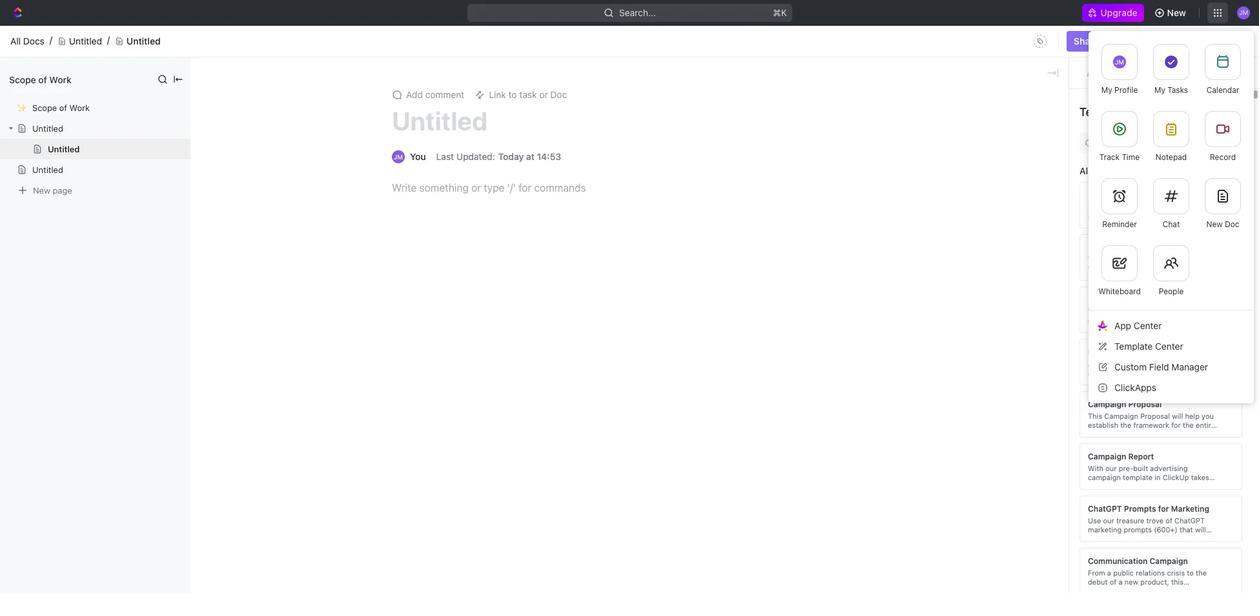 Task type: vqa. For each thing, say whether or not it's contained in the screenshot.
the bottommost 'Subtasks'
no



Task type: locate. For each thing, give the bounding box(es) containing it.
scope of work up spaces
[[9, 74, 72, 85]]

table
[[209, 247, 1244, 546]]

campaign up custom
[[1088, 347, 1127, 357]]

all up favorites
[[10, 35, 21, 46]]

mins right 6
[[1030, 320, 1050, 331]]

center up template center
[[1134, 320, 1162, 331]]

monitor,
[[1186, 482, 1213, 491]]

2 column header from the left
[[223, 247, 632, 268]]

to right want
[[548, 30, 557, 41]]

0 vertical spatial scope
[[9, 74, 36, 85]]

scope down favorites button
[[32, 103, 57, 113]]

2 vertical spatial mins
[[1030, 320, 1050, 331]]

mins right 24
[[1036, 297, 1055, 308]]

center
[[1134, 320, 1162, 331], [1155, 341, 1184, 352]]

0 horizontal spatial you
[[507, 30, 523, 41]]

upgrade link
[[1083, 4, 1144, 22]]

takes
[[1191, 473, 1210, 481]]

of down all docs link
[[38, 74, 47, 85]]

ago up 24 mins ago
[[1057, 274, 1073, 284]]

0 vertical spatial to
[[548, 30, 557, 41]]

add comment
[[406, 89, 465, 100]]

docs inside button
[[1166, 55, 1188, 66]]

this
[[751, 30, 767, 41]]

track
[[1100, 152, 1120, 162]]

for
[[1159, 504, 1169, 514]]

all
[[1219, 109, 1228, 118]]

1 my from the left
[[1102, 85, 1113, 95]]

you
[[507, 30, 523, 41], [1098, 491, 1110, 500]]

0 vertical spatial of
[[38, 74, 47, 85]]

communication
[[1088, 556, 1148, 566]]

new up search docs
[[1167, 7, 1186, 18]]

1 vertical spatial doc
[[1225, 220, 1240, 229]]

profile
[[1115, 85, 1138, 95]]

mins right 27
[[1035, 274, 1055, 284]]

calendar button
[[1197, 36, 1249, 103]]

1 vertical spatial to
[[1177, 482, 1184, 491]]

custom field manager
[[1115, 362, 1208, 373]]

campaign up our
[[1088, 452, 1127, 461]]

report
[[1129, 452, 1154, 461]]

clickup
[[1163, 473, 1189, 481]]

doc right chat
[[1225, 220, 1240, 229]]

calendar
[[1207, 85, 1240, 95]]

brand for brand book
[[1088, 190, 1111, 200]]

brand left book
[[1088, 190, 1111, 200]]

2 vertical spatial of
[[1105, 482, 1112, 491]]

2 vertical spatial ago
[[1053, 320, 1068, 331]]

2 horizontal spatial docs
[[1166, 55, 1188, 66]]

my
[[1102, 85, 1113, 95], [1155, 85, 1166, 95]]

chatgpt prompts for marketing
[[1088, 504, 1210, 514]]

1 horizontal spatial of
[[59, 103, 67, 113]]

2 horizontal spatial of
[[1105, 482, 1112, 491]]

new
[[1167, 7, 1186, 18], [1208, 55, 1227, 66], [33, 185, 50, 195], [1207, 220, 1223, 229]]

new page
[[33, 185, 72, 195]]

all templates
[[1080, 165, 1136, 176]]

0 vertical spatial brand
[[1088, 190, 1111, 200]]

my inside button
[[1155, 85, 1166, 95]]

1 vertical spatial new doc
[[1207, 220, 1240, 229]]

0 vertical spatial ago
[[1057, 274, 1073, 284]]

0 horizontal spatial all
[[10, 35, 21, 46]]

scope of work up team space
[[32, 103, 90, 113]]

docs for all docs
[[23, 35, 44, 46]]

0 vertical spatial all
[[10, 35, 21, 46]]

new doc button up calendar
[[1200, 50, 1254, 71]]

comment
[[425, 89, 465, 100]]

tree
[[5, 116, 181, 576]]

ago
[[1057, 274, 1073, 284], [1058, 297, 1073, 308], [1053, 320, 1068, 331]]

ago inside cell
[[1053, 320, 1068, 331]]

marketing
[[1171, 504, 1210, 514]]

reminder
[[1103, 220, 1137, 229]]

template
[[1123, 473, 1153, 481]]

new left page on the left
[[33, 185, 50, 195]]

jm
[[1115, 58, 1125, 66]]

2 my from the left
[[1155, 85, 1166, 95]]

notifications?
[[627, 30, 685, 41]]

1 vertical spatial center
[[1155, 341, 1184, 352]]

campaign report with our pre-built advertising campaign template in clickup takes care of choosing the kpis to monitor, so you don't have to waste time on it.
[[1088, 452, 1215, 500]]

scope up spaces
[[9, 74, 36, 85]]

work up "space"
[[69, 103, 90, 113]]

0 vertical spatial work
[[49, 74, 72, 85]]

0 vertical spatial mins
[[1035, 274, 1055, 284]]

campaign for campaign proposal
[[1088, 399, 1127, 409]]

work right favorites
[[49, 74, 72, 85]]

favorites button
[[5, 76, 50, 92]]

new doc up calendar
[[1208, 55, 1246, 66]]

see
[[1203, 109, 1217, 118]]

new doc button
[[1200, 50, 1254, 71], [1197, 171, 1249, 238]]

campaign inside campaign report with our pre-built advertising campaign template in clickup takes care of choosing the kpis to monitor, so you don't have to waste time on it.
[[1088, 452, 1127, 461]]

of
[[38, 74, 47, 85], [59, 103, 67, 113], [1105, 482, 1112, 491]]

brand for brand guidelines
[[1088, 243, 1111, 252]]

1 vertical spatial all
[[1080, 165, 1091, 176]]

on
[[1198, 491, 1206, 500]]

center down app center button
[[1155, 341, 1184, 352]]

tree inside sidebar navigation
[[5, 116, 181, 576]]

clickapps button
[[1094, 378, 1249, 398]]

3 column header from the left
[[632, 247, 761, 268]]

1 horizontal spatial you
[[1098, 491, 1110, 500]]

see all button
[[1198, 106, 1233, 121]]

my left tasks
[[1155, 85, 1166, 95]]

chat button
[[1146, 171, 1197, 238]]

doc
[[1230, 55, 1246, 66], [1225, 220, 1240, 229]]

app center
[[1115, 320, 1162, 331]]

Search... text field
[[1087, 134, 1201, 153]]

brand down search by name... 'text field'
[[1088, 243, 1111, 252]]

3 brand from the top
[[1088, 295, 1111, 305]]

team space
[[31, 143, 82, 154]]

1 vertical spatial mins
[[1036, 297, 1055, 308]]

0 horizontal spatial to
[[548, 30, 557, 41]]

campaign
[[1088, 473, 1121, 481]]

my for my tasks
[[1155, 85, 1166, 95]]

in
[[1155, 473, 1161, 481]]

tree containing team space
[[5, 116, 181, 576]]

0 horizontal spatial docs
[[23, 35, 44, 46]]

1 vertical spatial work
[[69, 103, 90, 113]]

1 row from the top
[[209, 337, 1244, 360]]

all left templates
[[1080, 165, 1091, 176]]

mins for 6
[[1030, 320, 1050, 331]]

untitled
[[69, 35, 102, 46], [127, 35, 161, 46], [392, 105, 488, 136], [32, 123, 63, 134], [48, 144, 80, 154], [32, 165, 63, 175]]

whiteboard
[[1099, 287, 1141, 296]]

have
[[1132, 491, 1148, 500]]

it.
[[1208, 491, 1215, 500]]

new doc button down "record"
[[1197, 171, 1249, 238]]

1 horizontal spatial my
[[1155, 85, 1166, 95]]

tasks
[[1168, 85, 1188, 95]]

new doc right chat
[[1207, 220, 1240, 229]]

time
[[1181, 491, 1196, 500]]

5 row from the top
[[209, 430, 1244, 453]]

my tasks button
[[1146, 36, 1197, 103]]

team space, , element
[[12, 142, 25, 155]]

to down clickup
[[1177, 482, 1184, 491]]

24 mins ago row
[[209, 291, 1244, 314]]

column header
[[209, 247, 223, 268], [223, 247, 632, 268], [632, 247, 761, 268], [761, 247, 911, 268], [911, 247, 1015, 268]]

my left profile
[[1102, 85, 1113, 95]]

share
[[1074, 36, 1099, 47]]

brand left style
[[1088, 295, 1111, 305]]

ago down 24 mins ago
[[1053, 320, 1068, 331]]

1 horizontal spatial to
[[1150, 491, 1157, 500]]

1 vertical spatial ago
[[1058, 297, 1073, 308]]

you right so
[[1098, 491, 1110, 500]]

0 vertical spatial you
[[507, 30, 523, 41]]

ago for 27 mins ago
[[1057, 274, 1073, 284]]

1 vertical spatial you
[[1098, 491, 1110, 500]]

0 vertical spatial center
[[1134, 320, 1162, 331]]

cell
[[209, 267, 223, 291], [223, 267, 632, 291], [632, 267, 761, 291], [761, 267, 911, 291], [911, 267, 1015, 291], [1221, 267, 1244, 291], [209, 291, 223, 314], [223, 291, 632, 314], [632, 291, 761, 314], [761, 291, 911, 314], [911, 291, 1015, 314], [1221, 291, 1244, 314], [209, 314, 223, 337], [223, 314, 632, 337], [632, 314, 761, 337], [761, 314, 911, 337], [911, 314, 1015, 337], [1221, 314, 1244, 337], [209, 337, 223, 360], [223, 337, 632, 360], [632, 337, 761, 360], [761, 337, 911, 360], [911, 337, 1015, 360], [1015, 337, 1118, 360], [1221, 337, 1244, 360], [209, 360, 223, 384], [223, 360, 632, 384], [632, 360, 761, 384], [761, 360, 911, 384], [911, 360, 1015, 384], [1015, 360, 1118, 384], [1221, 360, 1244, 384], [209, 384, 223, 407], [223, 384, 632, 407], [632, 384, 761, 407], [761, 384, 911, 407], [911, 384, 1015, 407], [1015, 384, 1118, 407], [1221, 384, 1244, 407], [209, 407, 223, 430], [223, 407, 632, 430], [632, 407, 761, 430], [761, 407, 911, 430], [911, 407, 1015, 430], [1015, 407, 1118, 430], [1221, 407, 1244, 430], [209, 430, 223, 453], [223, 430, 632, 453], [632, 430, 761, 453], [761, 430, 911, 453], [911, 430, 1015, 453], [1015, 430, 1118, 453], [209, 453, 223, 477], [223, 453, 632, 477], [632, 453, 761, 477], [761, 453, 911, 477], [911, 453, 1015, 477], [1015, 453, 1118, 477], [1221, 453, 1244, 477], [209, 477, 223, 500], [223, 477, 632, 500], [632, 477, 761, 500], [761, 477, 911, 500], [911, 477, 1015, 500], [1015, 477, 1118, 500], [209, 500, 223, 523], [223, 500, 632, 523], [632, 500, 761, 523], [761, 500, 911, 523], [911, 500, 1015, 523], [1015, 500, 1118, 523], [1221, 500, 1244, 523], [209, 523, 223, 546], [223, 523, 632, 546], [632, 523, 761, 546], [761, 523, 911, 546], [911, 523, 1015, 546], [1015, 523, 1118, 546]]

custom
[[1115, 362, 1147, 373]]

of right spaces
[[59, 103, 67, 113]]

doc up calendar
[[1230, 55, 1246, 66]]

2 brand from the top
[[1088, 243, 1111, 252]]

you inside campaign report with our pre-built advertising campaign template in clickup takes care of choosing the kpis to monitor, so you don't have to waste time on it.
[[1098, 491, 1110, 500]]

you right "do"
[[507, 30, 523, 41]]

1 horizontal spatial all
[[1080, 165, 1091, 176]]

campaign for campaign report with our pre-built advertising campaign template in clickup takes care of choosing the kpis to monitor, so you don't have to waste time on it.
[[1088, 452, 1127, 461]]

new up calendar
[[1208, 55, 1227, 66]]

Search by name... text field
[[1039, 222, 1201, 241]]

⌘k
[[773, 7, 787, 18]]

1 horizontal spatial docs
[[216, 55, 238, 66]]

row
[[209, 337, 1244, 360], [209, 360, 1244, 384], [209, 384, 1244, 407], [209, 407, 1244, 430], [209, 430, 1244, 453], [209, 453, 1244, 477], [209, 477, 1244, 500], [209, 500, 1244, 523], [209, 523, 1244, 546]]

all for all templates
[[1080, 165, 1091, 176]]

0 horizontal spatial my
[[1102, 85, 1113, 95]]

sharing
[[1126, 252, 1154, 262]]

3 row from the top
[[209, 384, 1244, 407]]

of down campaign
[[1105, 482, 1112, 491]]

all for all docs
[[10, 35, 21, 46]]

brand book
[[1088, 190, 1132, 200]]

mins inside cell
[[1030, 320, 1050, 331]]

communication campaign
[[1088, 556, 1188, 566]]

sharing row
[[209, 247, 1244, 268]]

1 vertical spatial brand
[[1088, 243, 1111, 252]]

2 vertical spatial brand
[[1088, 295, 1111, 305]]

guide
[[1134, 295, 1157, 305]]

my profile
[[1102, 85, 1138, 95]]

center for template center
[[1155, 341, 1184, 352]]

to down the
[[1150, 491, 1157, 500]]

people
[[1159, 287, 1184, 296]]

14:53
[[537, 151, 561, 162]]

1 brand from the top
[[1088, 190, 1111, 200]]

campaign down clickapps
[[1088, 399, 1127, 409]]

ago up 6 mins ago cell
[[1058, 297, 1073, 308]]

8 row from the top
[[209, 500, 1244, 523]]

27
[[1022, 274, 1033, 284]]



Task type: describe. For each thing, give the bounding box(es) containing it.
the
[[1147, 482, 1158, 491]]

6 mins ago cell
[[1015, 314, 1118, 337]]

care
[[1088, 482, 1103, 491]]

0 vertical spatial new doc
[[1208, 55, 1246, 66]]

1 vertical spatial scope of work
[[32, 103, 90, 113]]

1 column header from the left
[[209, 247, 223, 268]]

enable
[[559, 30, 588, 41]]

people button
[[1146, 238, 1197, 305]]

campaign right communication
[[1150, 556, 1188, 566]]

ago for 6 mins ago
[[1053, 320, 1068, 331]]

whiteboard button
[[1094, 238, 1146, 305]]

27 mins ago row
[[209, 267, 1244, 291]]

mins for 27
[[1035, 274, 1055, 284]]

notepad
[[1156, 152, 1187, 162]]

agency management
[[1000, 172, 1088, 183]]

2 row from the top
[[209, 360, 1244, 384]]

our
[[1106, 464, 1117, 472]]

template center button
[[1094, 336, 1249, 357]]

search docs button
[[1116, 50, 1195, 71]]

template
[[1115, 341, 1153, 352]]

7 row from the top
[[209, 477, 1244, 500]]

docs for search docs
[[1166, 55, 1188, 66]]

guidelines
[[1113, 243, 1153, 252]]

1 vertical spatial of
[[59, 103, 67, 113]]

new right chat
[[1207, 220, 1223, 229]]

1 vertical spatial scope
[[32, 103, 57, 113]]

projects
[[39, 165, 73, 176]]

6 row from the top
[[209, 453, 1244, 477]]

brand for brand style guide
[[1088, 295, 1111, 305]]

5 column header from the left
[[911, 247, 1015, 268]]

record
[[1210, 152, 1236, 162]]

templates
[[1080, 105, 1135, 119]]

0 horizontal spatial of
[[38, 74, 47, 85]]

campaign proposal
[[1088, 399, 1162, 409]]

new button
[[1149, 3, 1194, 23]]

ago for 24 mins ago
[[1058, 297, 1073, 308]]

pre-
[[1119, 464, 1134, 472]]

choosing
[[1114, 482, 1145, 491]]

center for app center
[[1134, 320, 1162, 331]]

custom field manager button
[[1094, 357, 1249, 378]]

27 mins ago
[[1022, 274, 1073, 284]]

record button
[[1197, 103, 1249, 171]]

with
[[1088, 464, 1104, 472]]

favorites
[[10, 79, 44, 88]]

24 mins ago
[[1022, 297, 1073, 308]]

0 vertical spatial doc
[[1230, 55, 1246, 66]]

mins for 24
[[1036, 297, 1055, 308]]

add
[[406, 89, 423, 100]]

chatgpt
[[1088, 504, 1122, 514]]

enable
[[693, 30, 722, 41]]

search docs
[[1134, 55, 1188, 66]]

6 mins ago
[[1022, 320, 1068, 331]]

field
[[1149, 362, 1169, 373]]

page
[[53, 185, 72, 195]]

track time button
[[1094, 103, 1146, 171]]

reminder button
[[1094, 171, 1146, 238]]

1 vertical spatial new doc button
[[1197, 171, 1249, 238]]

template center
[[1115, 341, 1184, 352]]

brief
[[1129, 347, 1147, 357]]

management
[[1034, 172, 1088, 183]]

proposal
[[1129, 399, 1162, 409]]

so
[[1088, 491, 1096, 500]]

browser
[[590, 30, 625, 41]]

2 vertical spatial to
[[1150, 491, 1157, 500]]

4 row from the top
[[209, 407, 1244, 430]]

team
[[31, 143, 53, 154]]

upgrade
[[1101, 7, 1138, 18]]

app
[[1115, 320, 1132, 331]]

spaces
[[10, 101, 38, 110]]

0 vertical spatial new doc button
[[1200, 50, 1254, 71]]

track time
[[1100, 152, 1140, 162]]

updated:
[[456, 151, 495, 162]]

all docs link
[[10, 35, 44, 47]]

campaign brief
[[1088, 347, 1147, 357]]

brand style guide
[[1088, 295, 1157, 305]]

team space link
[[31, 138, 178, 159]]

book
[[1113, 190, 1132, 200]]

agency
[[1000, 172, 1031, 183]]

2 horizontal spatial to
[[1177, 482, 1184, 491]]

9 row from the top
[[209, 523, 1244, 546]]

see all
[[1203, 109, 1228, 118]]

space
[[56, 143, 82, 154]]

0 vertical spatial scope of work
[[9, 74, 72, 85]]

6 mins ago row
[[209, 314, 1244, 337]]

style
[[1113, 295, 1132, 305]]

don't
[[1113, 491, 1130, 500]]

campaign for campaign brief
[[1088, 347, 1127, 357]]

waste
[[1159, 491, 1179, 500]]

manager
[[1172, 362, 1208, 373]]

last
[[436, 151, 454, 162]]

hide
[[729, 30, 748, 41]]

time
[[1122, 152, 1140, 162]]

clickapps
[[1115, 382, 1157, 393]]

notepad button
[[1146, 103, 1197, 171]]

built
[[1134, 464, 1148, 472]]

brand guidelines
[[1088, 243, 1153, 252]]

4 column header from the left
[[761, 247, 911, 268]]

search
[[1134, 55, 1163, 66]]

chat
[[1163, 220, 1180, 229]]

today
[[498, 151, 524, 162]]

at
[[526, 151, 535, 162]]

24
[[1022, 297, 1033, 308]]

sidebar navigation
[[0, 45, 193, 594]]

my for my profile
[[1102, 85, 1113, 95]]

of inside campaign report with our pre-built advertising campaign template in clickup takes care of choosing the kpis to monitor, so you don't have to waste time on it.
[[1105, 482, 1112, 491]]

table containing 27 mins ago
[[209, 247, 1244, 546]]

kpis
[[1160, 482, 1175, 491]]



